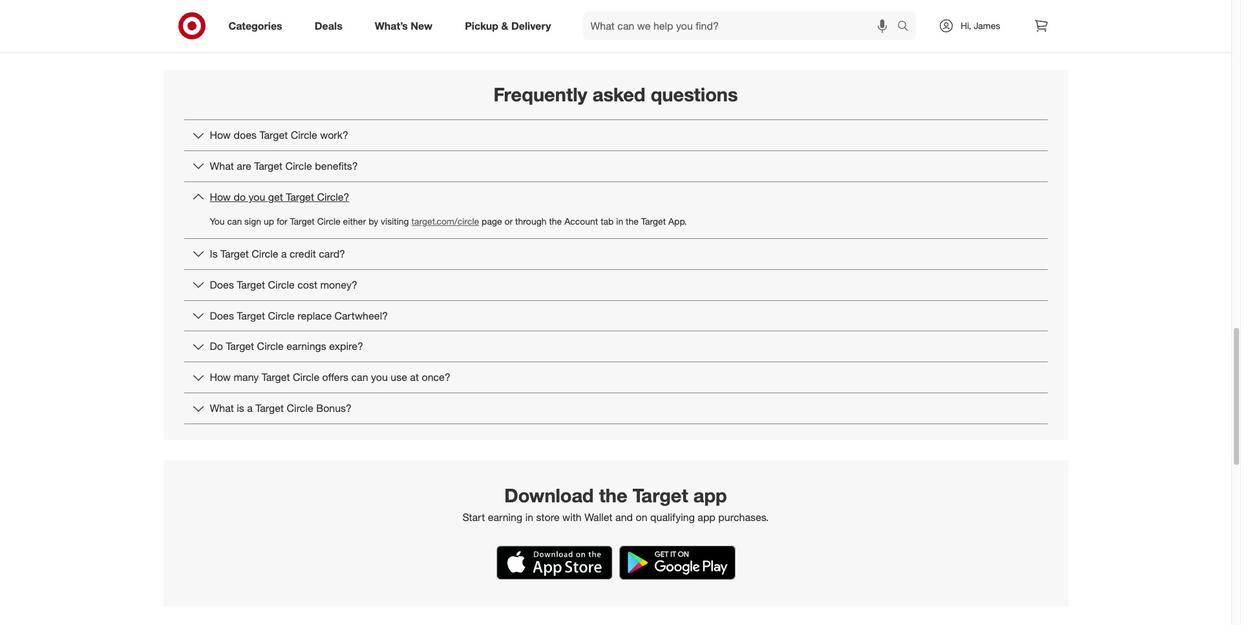 Task type: describe. For each thing, give the bounding box(es) containing it.
up
[[264, 216, 274, 227]]

tab
[[601, 216, 614, 227]]

qualifying
[[650, 511, 695, 524]]

what's
[[375, 19, 408, 32]]

0 vertical spatial in
[[616, 216, 623, 227]]

hi,
[[961, 20, 971, 31]]

on
[[636, 511, 647, 524]]

account
[[564, 216, 598, 227]]

search button
[[892, 12, 923, 43]]

at
[[410, 371, 419, 384]]

deals link
[[304, 12, 359, 40]]

get
[[268, 191, 283, 204]]

circle left cost
[[268, 278, 295, 291]]

does target circle cost money? button
[[184, 270, 1048, 300]]

What can we help you find? suggestions appear below search field
[[583, 12, 901, 40]]

and
[[615, 511, 633, 524]]

pickup & delivery link
[[454, 12, 567, 40]]

0 vertical spatial can
[[227, 216, 242, 227]]

can inside dropdown button
[[351, 371, 368, 384]]

does target circle replace cartwheel?
[[210, 309, 388, 322]]

1 horizontal spatial a
[[281, 248, 287, 260]]

by
[[369, 216, 378, 227]]

you inside dropdown button
[[249, 191, 265, 204]]

sign
[[244, 216, 261, 227]]

or
[[505, 216, 513, 227]]

download
[[504, 484, 594, 507]]

do
[[234, 191, 246, 204]]

what's new link
[[364, 12, 449, 40]]

earnings
[[287, 340, 326, 353]]

use
[[391, 371, 407, 384]]

how for how many target circle offers can you use at once?
[[210, 371, 231, 384]]

do
[[210, 340, 223, 353]]

what are target circle benefits?
[[210, 160, 358, 173]]

either
[[343, 216, 366, 227]]

circle left 'earnings'
[[257, 340, 284, 353]]

a for target
[[247, 402, 253, 415]]

the right through
[[549, 216, 562, 227]]

circle left the work?
[[291, 129, 317, 142]]

how for how does target circle work?
[[210, 129, 231, 142]]

categories link
[[218, 12, 298, 40]]

learn more about redcard link
[[598, 6, 725, 21]]

how does target circle work? button
[[184, 120, 1048, 151]]

deals
[[315, 19, 342, 32]]

learn
[[598, 7, 625, 20]]

get it on google play image
[[619, 546, 735, 581]]

earning
[[488, 511, 522, 524]]

questions
[[651, 83, 738, 106]]

many
[[234, 371, 259, 384]]

for
[[277, 216, 287, 227]]

cartwheel?
[[335, 309, 388, 322]]

does target circle replace cartwheel? button
[[184, 301, 1048, 331]]

the inside download the target app start earning in store with wallet and on qualifying app purchases.
[[599, 484, 627, 507]]

is
[[210, 248, 218, 260]]

purchases.
[[718, 511, 769, 524]]

start
[[463, 511, 485, 524]]

asked
[[593, 83, 646, 106]]

offers
[[322, 371, 348, 384]]

frequently
[[494, 83, 587, 106]]

replace
[[297, 309, 332, 322]]

you
[[210, 216, 225, 227]]

how does target circle work?
[[210, 129, 348, 142]]

what's new
[[375, 19, 433, 32]]

what for what is a target circle bonus?
[[210, 402, 234, 415]]

what for what are target circle benefits?
[[210, 160, 234, 173]]

does
[[234, 129, 257, 142]]

hi, james
[[961, 20, 1000, 31]]

how many target circle offers can you use at once? button
[[184, 363, 1048, 393]]

pickup & delivery
[[465, 19, 551, 32]]

pickup
[[465, 19, 498, 32]]

2 redcard from the left
[[684, 7, 725, 20]]

does for does target circle replace cartwheel?
[[210, 309, 234, 322]]

does for does target circle cost money?
[[210, 278, 234, 291]]



Task type: locate. For each thing, give the bounding box(es) containing it.
1 horizontal spatial in
[[616, 216, 623, 227]]

how many target circle offers can you use at once?
[[210, 371, 450, 384]]

you inside dropdown button
[[371, 371, 388, 384]]

circle down circle?
[[317, 216, 341, 227]]

the up and
[[599, 484, 627, 507]]

target.com/circle link
[[411, 216, 479, 227]]

does down is
[[210, 278, 234, 291]]

what is a target circle bonus?
[[210, 402, 352, 415]]

money?
[[320, 278, 357, 291]]

0 horizontal spatial you
[[249, 191, 265, 204]]

are
[[237, 160, 251, 173]]

target inside dropdown button
[[286, 191, 314, 204]]

a right is
[[247, 402, 253, 415]]

card?
[[319, 248, 345, 260]]

1 vertical spatial what
[[210, 402, 234, 415]]

2 vertical spatial a
[[247, 402, 253, 415]]

2 does from the top
[[210, 309, 234, 322]]

james
[[974, 20, 1000, 31]]

1 vertical spatial how
[[210, 191, 231, 204]]

1 horizontal spatial you
[[371, 371, 388, 384]]

circle left the bonus?
[[287, 402, 313, 415]]

do target circle earnings expire? button
[[184, 332, 1048, 362]]

0 vertical spatial a
[[524, 7, 529, 20]]

the
[[549, 216, 562, 227], [626, 216, 639, 227], [599, 484, 627, 507]]

target inside "dropdown button"
[[254, 160, 283, 173]]

how do you get target circle? button
[[184, 182, 1048, 213]]

in inside download the target app start earning in store with wallet and on qualifying app purchases.
[[525, 511, 533, 524]]

circle up how do you get target circle? at the top of the page
[[285, 160, 312, 173]]

2 how from the top
[[210, 191, 231, 204]]

what is a target circle bonus? button
[[184, 394, 1048, 424]]

1 horizontal spatial redcard
[[684, 7, 725, 20]]

2 horizontal spatial a
[[524, 7, 529, 20]]

1 vertical spatial in
[[525, 511, 533, 524]]

circle?
[[317, 191, 349, 204]]

how left does
[[210, 129, 231, 142]]

you
[[249, 191, 265, 204], [371, 371, 388, 384]]

you can sign up for target circle either by visiting target.com/circle page or through the account tab in the target app.
[[210, 216, 687, 227]]

target inside download the target app start earning in store with wallet and on qualifying app purchases.
[[633, 484, 688, 507]]

0 vertical spatial does
[[210, 278, 234, 291]]

0 horizontal spatial can
[[227, 216, 242, 227]]

what inside "dropdown button"
[[210, 160, 234, 173]]

0 horizontal spatial redcard
[[532, 7, 573, 20]]

is target circle a credit card? button
[[184, 239, 1048, 269]]

can right you at left
[[227, 216, 242, 227]]

0 vertical spatial what
[[210, 160, 234, 173]]

benefits?
[[315, 160, 358, 173]]

search
[[892, 20, 923, 33]]

1 vertical spatial a
[[281, 248, 287, 260]]

3 how from the top
[[210, 371, 231, 384]]

wallet
[[584, 511, 613, 524]]

yet?
[[576, 7, 596, 20]]

do target circle earnings expire?
[[210, 340, 363, 353]]

2 vertical spatial how
[[210, 371, 231, 384]]

circle inside "dropdown button"
[[285, 160, 312, 173]]

frequently asked questions
[[494, 83, 738, 106]]

1 horizontal spatial can
[[351, 371, 368, 384]]

target
[[260, 129, 288, 142], [254, 160, 283, 173], [286, 191, 314, 204], [290, 216, 315, 227], [641, 216, 666, 227], [220, 248, 249, 260], [237, 278, 265, 291], [237, 309, 265, 322], [226, 340, 254, 353], [262, 371, 290, 384], [256, 402, 284, 415], [633, 484, 688, 507]]

in left store in the bottom left of the page
[[525, 511, 533, 524]]

&
[[501, 19, 508, 32]]

2 what from the top
[[210, 402, 234, 415]]

a right have
[[524, 7, 529, 20]]

is target circle a credit card?
[[210, 248, 345, 260]]

more
[[627, 7, 651, 20]]

0 horizontal spatial in
[[525, 511, 533, 524]]

0 vertical spatial you
[[249, 191, 265, 204]]

1 vertical spatial you
[[371, 371, 388, 384]]

circle left offers
[[293, 371, 319, 384]]

delivery
[[511, 19, 551, 32]]

1 how from the top
[[210, 129, 231, 142]]

does up do
[[210, 309, 234, 322]]

page
[[482, 216, 502, 227]]

1 what from the top
[[210, 160, 234, 173]]

0 horizontal spatial a
[[247, 402, 253, 415]]

circle down does target circle cost money?
[[268, 309, 295, 322]]

0 vertical spatial app
[[693, 484, 727, 507]]

1 redcard from the left
[[532, 7, 573, 20]]

categories
[[229, 19, 282, 32]]

app up purchases.
[[693, 484, 727, 507]]

the right tab
[[626, 216, 639, 227]]

store
[[536, 511, 560, 524]]

0 vertical spatial how
[[210, 129, 231, 142]]

what
[[210, 160, 234, 173], [210, 402, 234, 415]]

how inside dropdown button
[[210, 191, 231, 204]]

what are target circle benefits? button
[[184, 151, 1048, 182]]

how do you get target circle?
[[210, 191, 349, 204]]

bonus?
[[316, 402, 352, 415]]

cost
[[297, 278, 317, 291]]

what left are at the top left
[[210, 160, 234, 173]]

redcard
[[532, 7, 573, 20], [684, 7, 725, 20]]

a left 'credit'
[[281, 248, 287, 260]]

redcard right about at the top of the page
[[684, 7, 725, 20]]

can right offers
[[351, 371, 368, 384]]

is
[[237, 402, 244, 415]]

don't have a redcard yet? learn more about redcard
[[472, 7, 725, 20]]

a for redcard
[[524, 7, 529, 20]]

have
[[499, 7, 521, 20]]

app right "qualifying"
[[698, 511, 716, 524]]

redcard left yet?
[[532, 7, 573, 20]]

target.com/circle
[[411, 216, 479, 227]]

visiting
[[381, 216, 409, 227]]

once?
[[422, 371, 450, 384]]

1 does from the top
[[210, 278, 234, 291]]

download the target app start earning in store with wallet and on qualifying app purchases.
[[463, 484, 769, 524]]

download on the appstore image
[[496, 546, 613, 581]]

new
[[411, 19, 433, 32]]

app.
[[668, 216, 687, 227]]

circle down up
[[252, 248, 278, 260]]

does target circle cost money?
[[210, 278, 357, 291]]

1 vertical spatial app
[[698, 511, 716, 524]]

in right tab
[[616, 216, 623, 227]]

work?
[[320, 129, 348, 142]]

a
[[524, 7, 529, 20], [281, 248, 287, 260], [247, 402, 253, 415]]

1 vertical spatial can
[[351, 371, 368, 384]]

how left 'many'
[[210, 371, 231, 384]]

about
[[654, 7, 681, 20]]

what inside dropdown button
[[210, 402, 234, 415]]

how
[[210, 129, 231, 142], [210, 191, 231, 204], [210, 371, 231, 384]]

how left do
[[210, 191, 231, 204]]

with
[[562, 511, 582, 524]]

through
[[515, 216, 547, 227]]

expire?
[[329, 340, 363, 353]]

how for how do you get target circle?
[[210, 191, 231, 204]]

does
[[210, 278, 234, 291], [210, 309, 234, 322]]

can
[[227, 216, 242, 227], [351, 371, 368, 384]]

what left is
[[210, 402, 234, 415]]

you right do
[[249, 191, 265, 204]]

credit
[[290, 248, 316, 260]]

you left use
[[371, 371, 388, 384]]

don't
[[472, 7, 496, 20]]

1 vertical spatial does
[[210, 309, 234, 322]]



Task type: vqa. For each thing, say whether or not it's contained in the screenshot.
gaming
no



